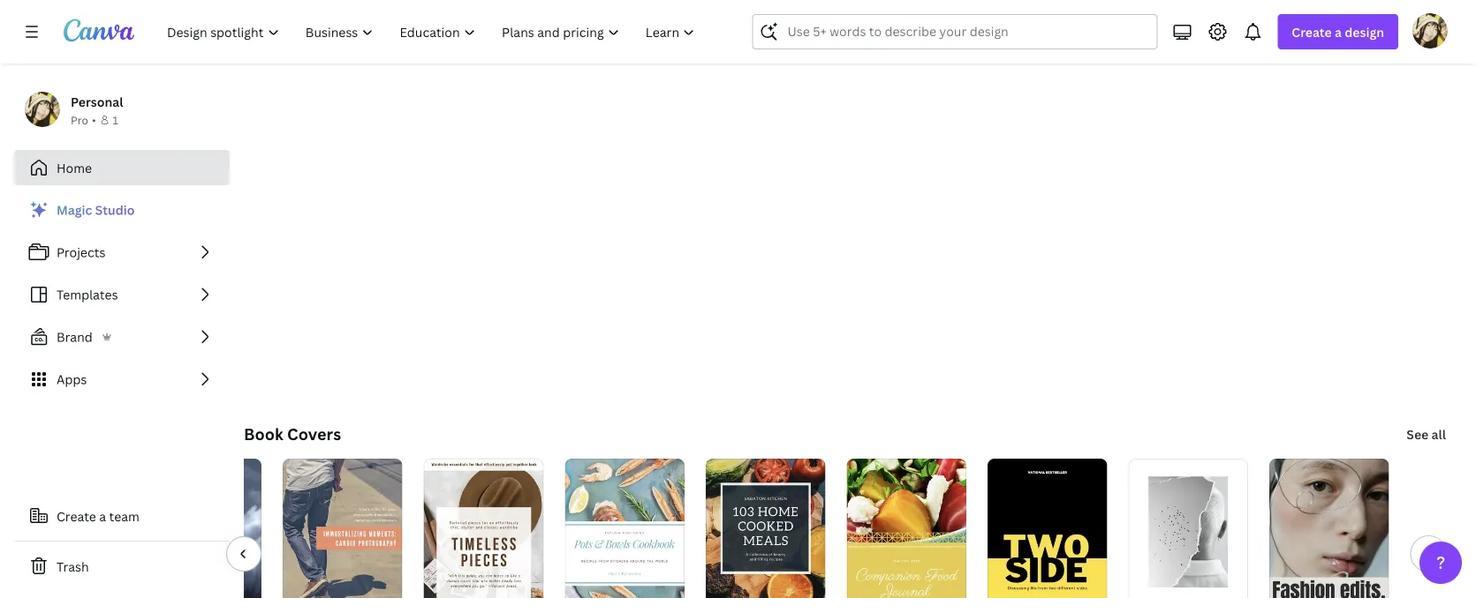 Task type: locate. For each thing, give the bounding box(es) containing it.
create
[[1292, 23, 1332, 40], [57, 508, 96, 525]]

covers
[[287, 424, 341, 445]]

create inside "create a design" dropdown button
[[1292, 23, 1332, 40]]

1 horizontal spatial create
[[1292, 23, 1332, 40]]

studio
[[95, 202, 135, 219]]

templates link
[[14, 277, 230, 313]]

None search field
[[752, 14, 1157, 49]]

a
[[1335, 23, 1342, 40], [99, 508, 106, 525]]

list containing magic studio
[[14, 193, 230, 397]]

create a team
[[57, 508, 139, 525]]

0 vertical spatial create
[[1292, 23, 1332, 40]]

home link
[[14, 150, 230, 185]]

create inside create a team button
[[57, 508, 96, 525]]

Search search field
[[787, 15, 1122, 49]]

home
[[57, 159, 92, 176]]

0 horizontal spatial a
[[99, 508, 106, 525]]

create left design
[[1292, 23, 1332, 40]]

book covers link
[[244, 424, 341, 445]]

create a team button
[[14, 499, 230, 534]]

brand
[[57, 329, 93, 346]]

1 vertical spatial a
[[99, 508, 106, 525]]

a left design
[[1335, 23, 1342, 40]]

0 vertical spatial a
[[1335, 23, 1342, 40]]

a inside button
[[99, 508, 106, 525]]

see
[[1407, 426, 1429, 443]]

a inside dropdown button
[[1335, 23, 1342, 40]]

personal
[[71, 93, 123, 110]]

1 horizontal spatial a
[[1335, 23, 1342, 40]]

apps
[[57, 371, 87, 388]]

0 horizontal spatial create
[[57, 508, 96, 525]]

create for create a design
[[1292, 23, 1332, 40]]

list
[[14, 193, 230, 397]]

see all
[[1407, 426, 1446, 443]]

a for design
[[1335, 23, 1342, 40]]

1
[[113, 113, 118, 127]]

1 vertical spatial create
[[57, 508, 96, 525]]

a left team
[[99, 508, 106, 525]]

create left team
[[57, 508, 96, 525]]

magic
[[57, 202, 92, 219]]



Task type: vqa. For each thing, say whether or not it's contained in the screenshot.
Zoom button
no



Task type: describe. For each thing, give the bounding box(es) containing it.
a for team
[[99, 508, 106, 525]]

create a design
[[1292, 23, 1384, 40]]

design
[[1345, 23, 1384, 40]]

top level navigation element
[[155, 14, 710, 49]]

create a design button
[[1278, 14, 1398, 49]]

•
[[92, 113, 96, 127]]

stephanie aranda image
[[1412, 13, 1448, 48]]

trash link
[[14, 549, 230, 585]]

projects
[[57, 244, 106, 261]]

templates
[[57, 287, 118, 303]]

magic studio link
[[14, 193, 230, 228]]

projects link
[[14, 235, 230, 270]]

brand link
[[14, 320, 230, 355]]

pro
[[71, 113, 88, 127]]

pro •
[[71, 113, 96, 127]]

magic studio
[[57, 202, 135, 219]]

book
[[244, 424, 283, 445]]

see all link
[[1405, 417, 1448, 452]]

apps link
[[14, 362, 230, 397]]

all
[[1431, 426, 1446, 443]]

create for create a team
[[57, 508, 96, 525]]

trash
[[57, 559, 89, 575]]

team
[[109, 508, 139, 525]]

book covers
[[244, 424, 341, 445]]



